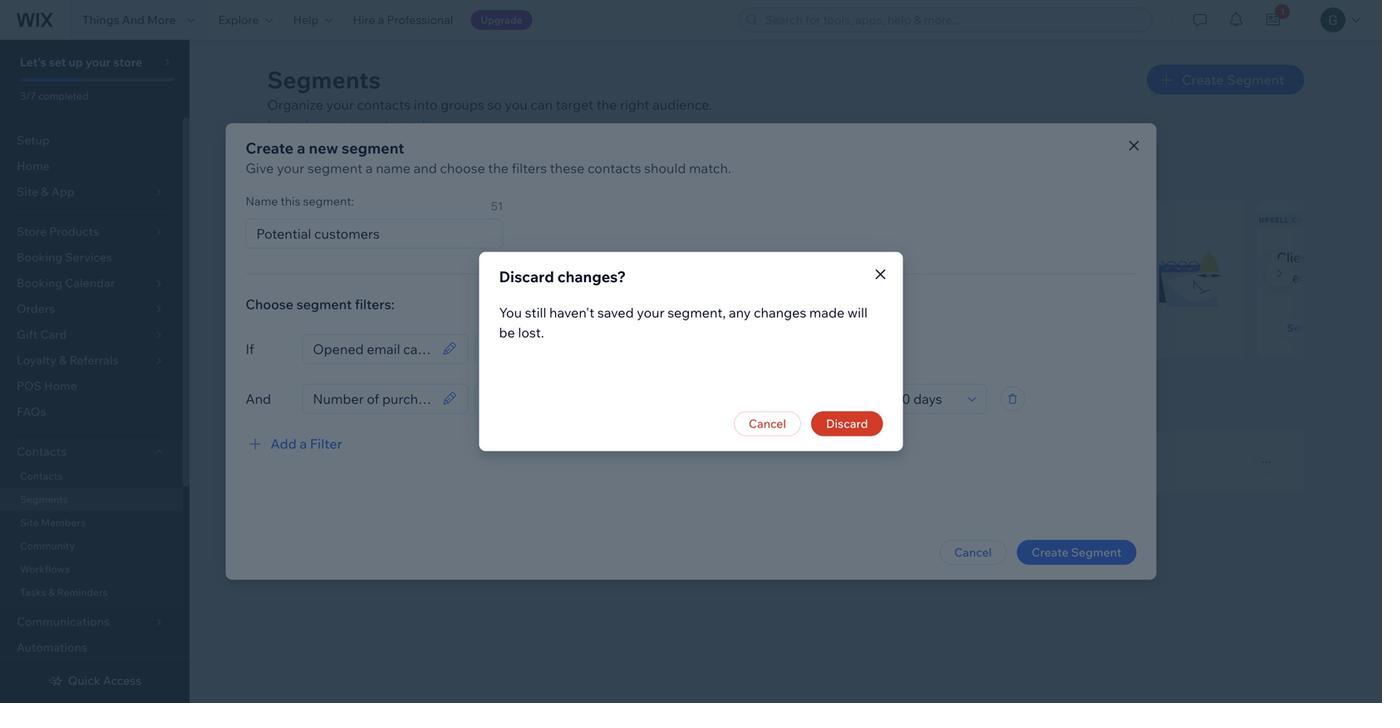 Task type: describe. For each thing, give the bounding box(es) containing it.
active
[[630, 249, 670, 266]]

discard button
[[811, 412, 883, 437]]

access
[[103, 674, 141, 689]]

discard for discard
[[826, 417, 868, 431]]

new
[[309, 139, 338, 157]]

this inside contacts with a birthday this month
[[1110, 249, 1133, 266]]

who inside clients who have
[[1324, 249, 1350, 266]]

tasks & reminders link
[[0, 582, 183, 605]]

choose
[[440, 160, 485, 177]]

Enter a number text field
[[659, 385, 790, 413]]

faqs
[[17, 405, 46, 419]]

store
[[113, 55, 142, 69]]

3 up from the left
[[1305, 322, 1319, 335]]

audience.
[[652, 96, 712, 113]]

haven't inside you still haven't saved your segment, any changes made will be lost.
[[549, 305, 594, 321]]

discard changes?
[[499, 268, 626, 286]]

month
[[954, 269, 995, 286]]

0 vertical spatial and
[[122, 12, 145, 27]]

Name this segment: field
[[251, 220, 497, 248]]

email
[[673, 249, 707, 266]]

filter
[[713, 454, 735, 467]]

1 vertical spatial segments
[[303, 383, 374, 402]]

right
[[620, 96, 649, 113]]

3 set up segment button from the left
[[1277, 318, 1375, 338]]

1 vertical spatial segment
[[308, 160, 363, 177]]

you inside 'segments organize your contacts into groups so you can target the right audience. learn how segments work'
[[505, 96, 527, 113]]

create inside create a new segment give your segment a name and choose the filters these contacts should match.
[[246, 139, 294, 157]]

contacts inside 'segments organize your contacts into groups so you can target the right audience. learn how segments work'
[[357, 96, 411, 113]]

discard for discard changes?
[[499, 268, 554, 286]]

a left new
[[297, 139, 305, 157]]

1 vertical spatial home
[[44, 379, 77, 393]]

2 horizontal spatial create
[[1182, 71, 1224, 88]]

customers
[[1292, 216, 1342, 224]]

setup
[[17, 133, 50, 148]]

list containing potential customers who haven't made a purchase yet
[[0, 201, 1382, 358]]

potential for potential customers who haven't made a purchase yet
[[307, 249, 363, 266]]

add a filter button
[[246, 434, 342, 454]]

saved
[[597, 305, 634, 321]]

community
[[20, 540, 75, 553]]

explore
[[218, 12, 259, 27]]

1 horizontal spatial and
[[246, 391, 271, 408]]

set
[[49, 55, 66, 69]]

filters:
[[355, 296, 394, 313]]

potential customers
[[289, 216, 387, 224]]

members
[[41, 517, 86, 529]]

create a new segment give your segment a name and choose the filters these contacts should match.
[[246, 139, 731, 177]]

site members
[[20, 517, 86, 529]]

site
[[20, 517, 39, 529]]

booking services link
[[0, 245, 183, 271]]

how
[[305, 116, 331, 133]]

any
[[729, 305, 751, 321]]

the inside create a new segment give your segment a name and choose the filters these contacts should match.
[[488, 160, 509, 177]]

cancel button for discard
[[734, 412, 801, 437]]

yet
[[465, 269, 485, 286]]

Search for tools, apps, help & more... field
[[760, 8, 1147, 32]]

set for active email subscribers who clicked on your campaign
[[640, 322, 657, 335]]

2 vertical spatial segment
[[296, 296, 352, 313]]

0 horizontal spatial this
[[281, 194, 300, 209]]

automations link
[[0, 636, 183, 662]]

hire a professional link
[[343, 0, 463, 40]]

hire a professional
[[353, 12, 453, 27]]

clicked
[[630, 269, 675, 286]]

who inside potential customers who haven't made a purchase yet
[[435, 249, 461, 266]]

clients who have
[[1277, 249, 1382, 286]]

choose a condition field for if
[[481, 335, 617, 364]]

professional
[[387, 12, 453, 27]]

on
[[678, 269, 694, 286]]

help button
[[283, 0, 343, 40]]

filter
[[310, 436, 342, 452]]

filters
[[512, 160, 547, 177]]

suggested
[[267, 155, 346, 174]]

1 for 1 filter
[[706, 454, 710, 467]]

quick
[[68, 674, 100, 689]]

0 vertical spatial create segment
[[1182, 71, 1284, 88]]

changes
[[754, 305, 806, 321]]

booking services
[[17, 250, 112, 265]]

set for potential customers who haven't made a purchase yet
[[317, 322, 333, 335]]

set up segment button for made
[[307, 318, 405, 338]]

you still haven't saved your segment, any changes made will be lost.
[[499, 305, 868, 341]]

a inside button
[[300, 436, 307, 452]]

up
[[69, 55, 83, 69]]

a inside potential customers who haven't made a purchase yet
[[394, 269, 401, 286]]

contacts link
[[0, 465, 183, 489]]

booking
[[17, 250, 62, 265]]

returning
[[288, 447, 342, 461]]

a left the name
[[366, 160, 373, 177]]

potential for potential customers
[[289, 216, 335, 224]]

contacts with a birthday this month
[[954, 249, 1133, 286]]

match.
[[689, 160, 731, 177]]

upsell customers
[[1259, 216, 1342, 224]]

be
[[499, 325, 515, 341]]

segments organize your contacts into groups so you can target the right audience. learn how segments work
[[267, 65, 712, 133]]

0 horizontal spatial you
[[373, 155, 400, 174]]

1 button
[[1255, 0, 1292, 40]]

your
[[267, 383, 300, 402]]

add a filter
[[271, 436, 342, 452]]

contacts button
[[0, 440, 183, 465]]

contacts inside contacts with a birthday this month
[[954, 249, 1011, 266]]

3 set up segment from the left
[[1287, 322, 1365, 335]]



Task type: locate. For each thing, give the bounding box(es) containing it.
2 horizontal spatial set up segment button
[[1277, 318, 1375, 338]]

customers for potential customers who haven't made a purchase yet
[[366, 249, 432, 266]]

discard
[[499, 268, 554, 286], [826, 417, 868, 431]]

0 horizontal spatial set up segment button
[[307, 318, 405, 338]]

set
[[317, 322, 333, 335], [640, 322, 657, 335], [1287, 322, 1303, 335]]

1 filter
[[706, 454, 735, 467]]

1 vertical spatial discard
[[826, 417, 868, 431]]

0 horizontal spatial segments
[[20, 494, 68, 506]]

1 horizontal spatial the
[[596, 96, 617, 113]]

lost.
[[518, 325, 544, 341]]

choose a condition field for and
[[481, 385, 617, 413]]

discard inside button
[[826, 417, 868, 431]]

1 horizontal spatial who
[[786, 249, 813, 266]]

0 vertical spatial the
[[596, 96, 617, 113]]

pos home
[[17, 379, 77, 393]]

upsell
[[1259, 216, 1289, 224]]

potential inside potential customers who haven't made a purchase yet
[[307, 249, 363, 266]]

this right name
[[281, 194, 300, 209]]

made inside potential customers who haven't made a purchase yet
[[356, 269, 391, 286]]

tasks & reminders
[[20, 587, 108, 599]]

a up filters:
[[394, 269, 401, 286]]

0 horizontal spatial the
[[488, 160, 509, 177]]

1 horizontal spatial this
[[1110, 249, 1133, 266]]

have
[[1353, 249, 1382, 266]]

name
[[246, 194, 278, 209]]

0 horizontal spatial create segment button
[[1017, 541, 1136, 566]]

quick access
[[68, 674, 141, 689]]

1 vertical spatial create segment
[[1032, 546, 1121, 560]]

51
[[491, 199, 503, 214]]

who left have
[[1324, 249, 1350, 266]]

haven't inside potential customers who haven't made a purchase yet
[[307, 269, 353, 286]]

more
[[147, 12, 176, 27]]

1 for 1
[[1280, 6, 1285, 17]]

cancel button
[[734, 412, 801, 437], [939, 541, 1007, 566]]

2 set from the left
[[640, 322, 657, 335]]

segments inside 'segments organize your contacts into groups so you can target the right audience. learn how segments work'
[[334, 116, 396, 133]]

haven't up "choose segment filters:"
[[307, 269, 353, 286]]

segment left filters:
[[296, 296, 352, 313]]

1 vertical spatial haven't
[[549, 305, 594, 321]]

contacts down faqs
[[17, 445, 66, 459]]

contacts inside create a new segment give your segment a name and choose the filters these contacts should match.
[[588, 160, 641, 177]]

0 vertical spatial choose a condition field
[[481, 335, 617, 364]]

name
[[376, 160, 411, 177]]

0 vertical spatial discard
[[499, 268, 554, 286]]

discard up still
[[499, 268, 554, 286]]

customers down segment:
[[337, 216, 387, 224]]

potential down potential customers
[[307, 249, 363, 266]]

and down the if
[[246, 391, 271, 408]]

0 horizontal spatial 1
[[706, 454, 710, 467]]

3/7
[[20, 90, 36, 102]]

0 horizontal spatial who
[[435, 249, 461, 266]]

1 horizontal spatial create segment
[[1182, 71, 1284, 88]]

Select an option field
[[826, 385, 963, 413]]

and left the more
[[122, 12, 145, 27]]

(1)
[[931, 456, 942, 469]]

a right add
[[300, 436, 307, 452]]

&
[[48, 587, 55, 599]]

1 inside button
[[1280, 6, 1285, 17]]

2 horizontal spatial set up segment
[[1287, 322, 1365, 335]]

if
[[246, 341, 254, 358]]

segment
[[1227, 71, 1284, 88], [352, 322, 395, 335], [675, 322, 718, 335], [1321, 322, 1365, 335], [1071, 546, 1121, 560]]

0 horizontal spatial contacts
[[357, 96, 411, 113]]

up down segment, on the top
[[659, 322, 673, 335]]

1 choose a condition field from the top
[[481, 335, 617, 364]]

1 horizontal spatial set up segment
[[640, 322, 718, 335]]

0 vertical spatial customers
[[337, 216, 387, 224]]

segments
[[267, 65, 381, 94], [20, 494, 68, 506]]

0 horizontal spatial set up segment
[[317, 322, 395, 335]]

contacts right these
[[588, 160, 641, 177]]

0 horizontal spatial create segment
[[1032, 546, 1121, 560]]

1 horizontal spatial contacts
[[588, 160, 641, 177]]

1 vertical spatial choose a condition field
[[481, 385, 617, 413]]

0 horizontal spatial haven't
[[307, 269, 353, 286]]

set up segment down filters:
[[317, 322, 395, 335]]

0 vertical spatial haven't
[[307, 269, 353, 286]]

contacts up site members
[[20, 470, 63, 483]]

set up segment for made
[[317, 322, 395, 335]]

setup link
[[0, 128, 183, 154]]

customers for potential customers
[[337, 216, 387, 224]]

the inside 'segments organize your contacts into groups so you can target the right audience. learn how segments work'
[[596, 96, 617, 113]]

1 horizontal spatial cancel button
[[939, 541, 1007, 566]]

and
[[414, 160, 437, 177]]

this right "birthday"
[[1110, 249, 1133, 266]]

0 vertical spatial potential
[[289, 216, 335, 224]]

set up segment button for clicked
[[630, 318, 728, 338]]

view
[[860, 456, 884, 469]]

community link
[[0, 535, 183, 558]]

1 horizontal spatial create
[[1032, 546, 1068, 560]]

1 up from the left
[[336, 322, 349, 335]]

choose a condition field down lost.
[[481, 385, 617, 413]]

a inside contacts with a birthday this month
[[1043, 249, 1051, 266]]

into
[[414, 96, 438, 113]]

set up segment
[[317, 322, 395, 335], [640, 322, 718, 335], [1287, 322, 1365, 335]]

home right pos
[[44, 379, 77, 393]]

customers
[[337, 216, 387, 224], [366, 249, 432, 266]]

contacts inside dropdown button
[[17, 445, 66, 459]]

let's
[[20, 55, 46, 69]]

with
[[1014, 249, 1040, 266]]

0 vertical spatial 1
[[1280, 6, 1285, 17]]

1 vertical spatial and
[[246, 391, 271, 408]]

1 vertical spatial create segment button
[[1017, 541, 1136, 566]]

a right the hire
[[378, 12, 384, 27]]

and
[[122, 12, 145, 27], [246, 391, 271, 408]]

3 who from the left
[[1324, 249, 1350, 266]]

so
[[487, 96, 502, 113]]

0 vertical spatial segment
[[342, 139, 404, 157]]

set up segment for clicked
[[640, 322, 718, 335]]

1 inside 'button'
[[706, 454, 710, 467]]

made
[[356, 269, 391, 286], [809, 305, 845, 321]]

work
[[399, 116, 429, 133]]

1 vertical spatial this
[[1110, 249, 1133, 266]]

up down "choose segment filters:"
[[336, 322, 349, 335]]

changes?
[[557, 268, 626, 286]]

set up segment button down filters:
[[307, 318, 405, 338]]

set up segment down segment, on the top
[[640, 322, 718, 335]]

1 vertical spatial 1
[[706, 454, 710, 467]]

1 set up segment from the left
[[317, 322, 395, 335]]

0 vertical spatial home
[[17, 159, 50, 173]]

your inside active email subscribers who clicked on your campaign
[[697, 269, 725, 286]]

segment
[[342, 139, 404, 157], [308, 160, 363, 177], [296, 296, 352, 313]]

1 horizontal spatial set
[[640, 322, 657, 335]]

your up learn how segments work button
[[326, 96, 354, 113]]

0 horizontal spatial discard
[[499, 268, 554, 286]]

choose a condition field down still
[[481, 335, 617, 364]]

2 set up segment button from the left
[[630, 318, 728, 338]]

1 set up segment button from the left
[[307, 318, 405, 338]]

birthday
[[1054, 249, 1107, 266]]

2 set up segment from the left
[[640, 322, 718, 335]]

0 vertical spatial made
[[356, 269, 391, 286]]

your right up
[[86, 55, 111, 69]]

your right give
[[277, 160, 305, 177]]

customers inside potential customers who haven't made a purchase yet
[[366, 249, 432, 266]]

sidebar element
[[0, 40, 189, 704]]

1 vertical spatial customers
[[366, 249, 432, 266]]

your right saved
[[637, 305, 664, 321]]

you right for
[[373, 155, 400, 174]]

things
[[82, 12, 119, 27]]

customers down name this segment: field
[[366, 249, 432, 266]]

home down setup
[[17, 159, 50, 173]]

set up segment button down on
[[630, 318, 728, 338]]

groups
[[441, 96, 484, 113]]

1 filter button
[[688, 453, 735, 468]]

2 horizontal spatial who
[[1324, 249, 1350, 266]]

let's set up your store
[[20, 55, 142, 69]]

1 vertical spatial the
[[488, 160, 509, 177]]

help
[[293, 12, 319, 27]]

can
[[530, 96, 553, 113]]

segments for segments organize your contacts into groups so you can target the right audience. learn how segments work
[[267, 65, 381, 94]]

your inside sidebar element
[[86, 55, 111, 69]]

segment down new
[[308, 160, 363, 177]]

clients
[[1277, 249, 1321, 266]]

0 horizontal spatial and
[[122, 12, 145, 27]]

made left will
[[809, 305, 845, 321]]

0 horizontal spatial up
[[336, 322, 349, 335]]

completed
[[38, 90, 88, 102]]

1 vertical spatial made
[[809, 305, 845, 321]]

faqs link
[[0, 400, 183, 425]]

your inside 'segments organize your contacts into groups so you can target the right audience. learn how segments work'
[[326, 96, 354, 113]]

campaign
[[728, 269, 790, 286]]

up for made
[[336, 322, 349, 335]]

your inside you still haven't saved your segment, any changes made will be lost.
[[637, 305, 664, 321]]

1 who from the left
[[435, 249, 461, 266]]

1 vertical spatial cancel button
[[939, 541, 1007, 566]]

your segments
[[267, 383, 374, 402]]

contacts up 'work'
[[357, 96, 411, 113]]

your inside create a new segment give your segment a name and choose the filters these contacts should match.
[[277, 160, 305, 177]]

1 horizontal spatial discard
[[826, 417, 868, 431]]

target
[[556, 96, 593, 113]]

1 horizontal spatial cancel
[[954, 546, 992, 560]]

0 vertical spatial cancel button
[[734, 412, 801, 437]]

site members link
[[0, 512, 183, 535]]

your
[[86, 55, 111, 69], [326, 96, 354, 113], [277, 160, 305, 177], [697, 269, 725, 286], [637, 305, 664, 321]]

3 set from the left
[[1287, 322, 1303, 335]]

contacts left (1)
[[886, 456, 929, 469]]

your right on
[[697, 269, 725, 286]]

contacts up month
[[954, 249, 1011, 266]]

these
[[550, 160, 585, 177]]

automations
[[17, 641, 87, 655]]

1 vertical spatial segments
[[20, 494, 68, 506]]

a
[[378, 12, 384, 27], [297, 139, 305, 157], [366, 160, 373, 177], [1043, 249, 1051, 266], [394, 269, 401, 286], [300, 436, 307, 452]]

segments link
[[0, 489, 183, 512]]

segments up organize
[[267, 65, 381, 94]]

0 vertical spatial segments
[[334, 116, 396, 133]]

cancel for discard
[[749, 417, 786, 431]]

potential customers who haven't made a purchase yet
[[307, 249, 485, 286]]

1 set from the left
[[317, 322, 333, 335]]

active email subscribers who clicked on your campaign
[[630, 249, 813, 286]]

segments up site members
[[20, 494, 68, 506]]

0 horizontal spatial create
[[246, 139, 294, 157]]

set down "choose segment filters:"
[[317, 322, 333, 335]]

0 vertical spatial segments
[[267, 65, 381, 94]]

name this segment:
[[246, 194, 354, 209]]

segments for segments
[[20, 494, 68, 506]]

who up campaign on the top right of the page
[[786, 249, 813, 266]]

1 vertical spatial potential
[[307, 249, 363, 266]]

1 horizontal spatial segments
[[267, 65, 381, 94]]

potential down "name this segment:"
[[289, 216, 335, 224]]

quick access button
[[48, 674, 141, 689]]

2 up from the left
[[659, 322, 673, 335]]

1 vertical spatial you
[[373, 155, 400, 174]]

2 choose a condition field from the top
[[481, 385, 617, 413]]

you right so
[[505, 96, 527, 113]]

0 horizontal spatial set
[[317, 322, 333, 335]]

2 horizontal spatial up
[[1305, 322, 1319, 335]]

1 vertical spatial create
[[246, 139, 294, 157]]

0 vertical spatial this
[[281, 194, 300, 209]]

you
[[505, 96, 527, 113], [373, 155, 400, 174]]

segments inside the 'segments' link
[[20, 494, 68, 506]]

0 vertical spatial cancel
[[749, 417, 786, 431]]

segment up the name
[[342, 139, 404, 157]]

discard up view
[[826, 417, 868, 431]]

for
[[349, 155, 370, 174]]

learn how segments work button
[[267, 115, 429, 135]]

0 vertical spatial create
[[1182, 71, 1224, 88]]

2 horizontal spatial set
[[1287, 322, 1303, 335]]

0 vertical spatial create segment button
[[1147, 65, 1304, 95]]

list
[[0, 201, 1382, 358]]

should
[[644, 160, 686, 177]]

1 vertical spatial contacts
[[588, 160, 641, 177]]

give
[[246, 160, 274, 177]]

set up segment down clients who have
[[1287, 322, 1365, 335]]

add
[[271, 436, 297, 452]]

0 horizontal spatial cancel
[[749, 417, 786, 431]]

create segment button
[[1147, 65, 1304, 95], [1017, 541, 1136, 566]]

0 vertical spatial contacts
[[357, 96, 411, 113]]

who inside active email subscribers who clicked on your campaign
[[786, 249, 813, 266]]

set up segment button down clients who have
[[1277, 318, 1375, 338]]

Choose a condition field
[[481, 335, 617, 364], [481, 385, 617, 413]]

segments up filter
[[303, 383, 374, 402]]

3/7 completed
[[20, 90, 88, 102]]

0 vertical spatial you
[[505, 96, 527, 113]]

1 horizontal spatial up
[[659, 322, 673, 335]]

workflows
[[20, 563, 70, 576]]

choose segment filters:
[[246, 296, 394, 313]]

1 horizontal spatial set up segment button
[[630, 318, 728, 338]]

things and more
[[82, 12, 176, 27]]

the left filters
[[488, 160, 509, 177]]

set down clicked
[[640, 322, 657, 335]]

made inside you still haven't saved your segment, any changes made will be lost.
[[809, 305, 845, 321]]

1 horizontal spatial made
[[809, 305, 845, 321]]

cancel for create segment
[[954, 546, 992, 560]]

pos home link
[[0, 374, 183, 400]]

a right with
[[1043, 249, 1051, 266]]

home
[[17, 159, 50, 173], [44, 379, 77, 393]]

cancel button for create segment
[[939, 541, 1007, 566]]

subscribers
[[710, 249, 783, 266]]

segments inside 'segments organize your contacts into groups so you can target the right audience. learn how segments work'
[[267, 65, 381, 94]]

0 horizontal spatial made
[[356, 269, 391, 286]]

None field
[[308, 335, 438, 364], [308, 385, 438, 413], [308, 335, 438, 364], [308, 385, 438, 413]]

up for clicked
[[659, 322, 673, 335]]

who up purchase
[[435, 249, 461, 266]]

workflows link
[[0, 558, 183, 582]]

segments up for
[[334, 116, 396, 133]]

2 vertical spatial create
[[1032, 546, 1068, 560]]

the left right
[[596, 96, 617, 113]]

contacts
[[357, 96, 411, 113], [588, 160, 641, 177]]

set down clients who have
[[1287, 322, 1303, 335]]

services
[[65, 250, 112, 265]]

contacts inside button
[[886, 456, 929, 469]]

upgrade button
[[471, 10, 532, 30]]

1 horizontal spatial 1
[[1280, 6, 1285, 17]]

up down clients who have
[[1305, 322, 1319, 335]]

upgrade
[[481, 14, 522, 26]]

haven't right still
[[549, 305, 594, 321]]

made up filters:
[[356, 269, 391, 286]]

1 vertical spatial cancel
[[954, 546, 992, 560]]

1 horizontal spatial you
[[505, 96, 527, 113]]

1 horizontal spatial haven't
[[549, 305, 594, 321]]

segment,
[[667, 305, 726, 321]]

2 who from the left
[[786, 249, 813, 266]]

0 horizontal spatial cancel button
[[734, 412, 801, 437]]

1 horizontal spatial create segment button
[[1147, 65, 1304, 95]]

choose
[[246, 296, 293, 313]]



Task type: vqa. For each thing, say whether or not it's contained in the screenshot.
Set Up Segment button to the right
yes



